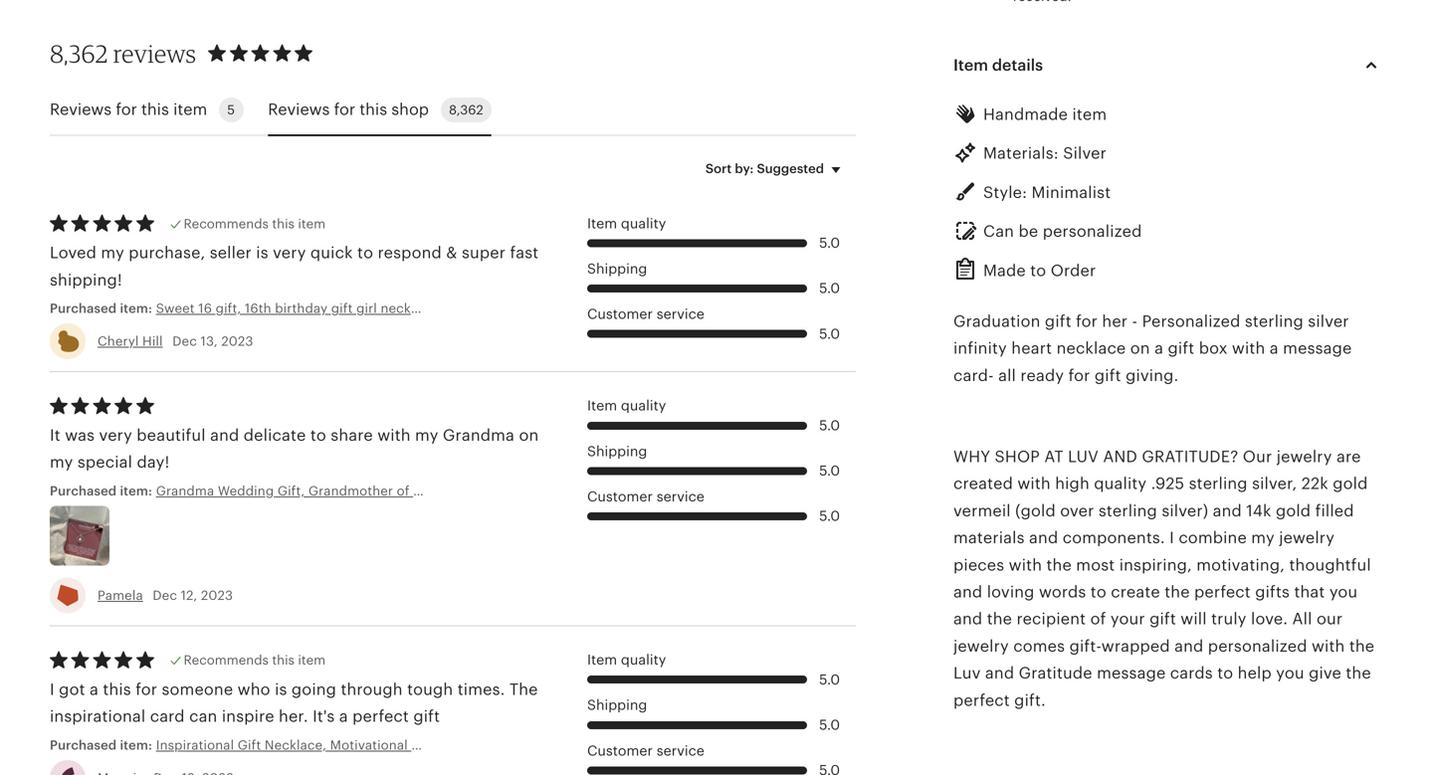 Task type: vqa. For each thing, say whether or not it's contained in the screenshot.
times.
yes



Task type: locate. For each thing, give the bounding box(es) containing it.
2 purchased from the top
[[50, 484, 117, 499]]

with up loving
[[1009, 556, 1043, 574]]

perfect down luv
[[954, 692, 1010, 710]]

give
[[1309, 665, 1342, 683]]

very
[[273, 244, 306, 262], [99, 427, 132, 445]]

0 vertical spatial i
[[1170, 529, 1175, 547]]

with right box
[[1232, 340, 1266, 358]]

2 purchased item: from the top
[[50, 484, 156, 499]]

2 item quality from the top
[[587, 398, 666, 414]]

create
[[1111, 583, 1161, 601]]

perfect up "truly"
[[1195, 583, 1251, 601]]

0 horizontal spatial message
[[1097, 665, 1166, 683]]

2 vertical spatial item quality
[[587, 652, 666, 668]]

sterling up components.
[[1099, 502, 1158, 520]]

is right who in the bottom left of the page
[[275, 681, 287, 699]]

1 horizontal spatial gold
[[1333, 475, 1368, 493]]

2 vertical spatial purchased
[[50, 738, 117, 753]]

reviews right 5
[[268, 101, 330, 119]]

gift inside why shop at luv and gratitude? our jewelry are created with high quality .925 sterling silver, 22k gold vermeil (gold over sterling silver) and 14k gold filled materials and components. i combine my jewelry pieces with the most inspiring, motivating, thoughtful and loving words to create the perfect gifts that you and the recipient of your gift will truly love. all our jewelry comes gift-wrapped and personalized with the luv and gratitude message cards to help you give the perfect gift.
[[1150, 610, 1177, 628]]

1 horizontal spatial is
[[275, 681, 287, 699]]

on for necklace
[[1131, 340, 1151, 358]]

1 horizontal spatial you
[[1330, 583, 1358, 601]]

-
[[1133, 313, 1138, 331]]

shipping!
[[50, 271, 122, 289]]

is right seller
[[256, 244, 269, 262]]

0 horizontal spatial perfect
[[353, 708, 409, 726]]

the down thoughtful
[[1350, 638, 1375, 655]]

22k
[[1302, 475, 1329, 493]]

purchased
[[50, 301, 117, 316], [50, 484, 117, 499], [50, 738, 117, 753]]

1 horizontal spatial very
[[273, 244, 306, 262]]

0 horizontal spatial i
[[50, 681, 55, 699]]

to up of
[[1091, 583, 1107, 601]]

personalized up 'order'
[[1043, 223, 1142, 241]]

0 vertical spatial shipping
[[587, 261, 647, 277]]

on inside graduation gift for her - personalized sterling silver infinity heart necklace on  a gift box with a message card- all ready for gift giving.
[[1131, 340, 1151, 358]]

and inside it was very beautiful and delicate to share with my grandma on my special day!
[[210, 427, 239, 445]]

recommends this item for someone
[[184, 653, 326, 668]]

for up necklace
[[1076, 313, 1098, 331]]

2 recommends from the top
[[184, 653, 269, 668]]

item quality for it was very beautiful and delicate to share with my grandma on my special day!
[[587, 398, 666, 414]]

0 vertical spatial on
[[1131, 340, 1151, 358]]

2 vertical spatial jewelry
[[954, 638, 1009, 655]]

pamela added a photo of their purchase image
[[50, 506, 110, 566]]

1 purchased from the top
[[50, 301, 117, 316]]

recommends up seller
[[184, 216, 269, 231]]

3 customer service from the top
[[587, 743, 705, 759]]

0 vertical spatial personalized
[[1043, 223, 1142, 241]]

message
[[1284, 340, 1353, 358], [1097, 665, 1166, 683]]

is inside loved my purchase, seller is very quick to respond & super fast shipping!
[[256, 244, 269, 262]]

special
[[78, 454, 133, 472]]

1 vertical spatial personalized
[[1208, 638, 1308, 655]]

card-
[[954, 367, 994, 385]]

0 vertical spatial customer service
[[587, 306, 705, 322]]

style:
[[984, 184, 1028, 202]]

dec left 13,
[[172, 334, 197, 349]]

item up silver at the right top
[[1073, 106, 1107, 123]]

1 horizontal spatial 8,362
[[449, 102, 484, 117]]

0 vertical spatial recommends
[[184, 216, 269, 231]]

0 vertical spatial recommends this item
[[184, 216, 326, 231]]

quality inside why shop at luv and gratitude? our jewelry are created with high quality .925 sterling silver, 22k gold vermeil (gold over sterling silver) and 14k gold filled materials and components. i combine my jewelry pieces with the most inspiring, motivating, thoughtful and loving words to create the perfect gifts that you and the recipient of your gift will truly love. all our jewelry comes gift-wrapped and personalized with the luv and gratitude message cards to help you give the perfect gift.
[[1094, 475, 1147, 493]]

1 vertical spatial service
[[657, 489, 705, 505]]

2 customer from the top
[[587, 489, 653, 505]]

combine
[[1179, 529, 1247, 547]]

1 vertical spatial recommends
[[184, 653, 269, 668]]

3 shipping from the top
[[587, 698, 647, 714]]

comes
[[1014, 638, 1066, 655]]

1 vertical spatial gold
[[1276, 502, 1311, 520]]

customer service for i got a this for someone who is going through tough times.  the inspirational card can inspire her.  it's a perfect gift
[[587, 743, 705, 759]]

0 vertical spatial very
[[273, 244, 306, 262]]

1 vertical spatial 8,362
[[449, 102, 484, 117]]

i down silver)
[[1170, 529, 1175, 547]]

5.0
[[820, 235, 840, 251], [820, 280, 840, 296], [820, 326, 840, 342], [820, 418, 840, 434], [820, 463, 840, 479], [820, 508, 840, 524], [820, 672, 840, 688], [820, 717, 840, 733]]

1 purchased item: from the top
[[50, 301, 156, 316]]

0 vertical spatial purchased item:
[[50, 301, 156, 316]]

1 vertical spatial item quality
[[587, 398, 666, 414]]

message down silver
[[1284, 340, 1353, 358]]

2023
[[221, 334, 253, 349], [201, 588, 233, 603]]

personalized up help
[[1208, 638, 1308, 655]]

purchased item: down special
[[50, 484, 156, 499]]

3 item: from the top
[[120, 738, 152, 753]]

0 vertical spatial purchased
[[50, 301, 117, 316]]

12,
[[181, 588, 197, 603]]

all
[[1293, 610, 1313, 628]]

2 vertical spatial sterling
[[1099, 502, 1158, 520]]

gift
[[1045, 313, 1072, 331], [1168, 340, 1195, 358], [1095, 367, 1122, 385], [1150, 610, 1177, 628], [414, 708, 440, 726]]

and left 'delicate'
[[210, 427, 239, 445]]

purchased item: for was
[[50, 484, 156, 499]]

you down thoughtful
[[1330, 583, 1358, 601]]

purchased item:
[[50, 301, 156, 316], [50, 484, 156, 499], [50, 738, 156, 753]]

customer
[[587, 306, 653, 322], [587, 489, 653, 505], [587, 743, 653, 759]]

to right made
[[1031, 262, 1047, 280]]

customer service
[[587, 306, 705, 322], [587, 489, 705, 505], [587, 743, 705, 759]]

1 vertical spatial very
[[99, 427, 132, 445]]

gift up "heart"
[[1045, 313, 1072, 331]]

with right share
[[378, 427, 411, 445]]

my down 14k
[[1252, 529, 1275, 547]]

2 vertical spatial customer
[[587, 743, 653, 759]]

materials: silver
[[984, 145, 1107, 163]]

for left shop at the left top
[[334, 101, 355, 119]]

service for i got a this for someone who is going through tough times.  the inspirational card can inspire her.  it's a perfect gift
[[657, 743, 705, 759]]

gift left will
[[1150, 610, 1177, 628]]

sterling
[[1245, 313, 1304, 331], [1189, 475, 1248, 493], [1099, 502, 1158, 520]]

for up card
[[136, 681, 157, 699]]

1 horizontal spatial on
[[1131, 340, 1151, 358]]

item: for a
[[120, 738, 152, 753]]

very inside it was very beautiful and delicate to share with my grandma on my special day!
[[99, 427, 132, 445]]

item for it was very beautiful and delicate to share with my grandma on my special day!
[[587, 398, 618, 414]]

item
[[173, 101, 207, 119], [1073, 106, 1107, 123], [298, 216, 326, 231], [298, 653, 326, 668]]

recommends this item
[[184, 216, 326, 231], [184, 653, 326, 668]]

silver
[[1064, 145, 1107, 163]]

to right quick
[[357, 244, 373, 262]]

my up shipping!
[[101, 244, 124, 262]]

reviews down 8,362 reviews
[[50, 101, 112, 119]]

on inside it was very beautiful and delicate to share with my grandma on my special day!
[[519, 427, 539, 445]]

you
[[1330, 583, 1358, 601], [1277, 665, 1305, 683]]

recommends this item up who in the bottom left of the page
[[184, 653, 326, 668]]

recommends this item for very
[[184, 216, 326, 231]]

2 vertical spatial shipping
[[587, 698, 647, 714]]

sterling down "gratitude?"
[[1189, 475, 1248, 493]]

1 horizontal spatial reviews
[[268, 101, 330, 119]]

0 vertical spatial dec
[[172, 334, 197, 349]]

1 vertical spatial message
[[1097, 665, 1166, 683]]

motivating,
[[1197, 556, 1285, 574]]

1 vertical spatial is
[[275, 681, 287, 699]]

3 item quality from the top
[[587, 652, 666, 668]]

1 vertical spatial customer
[[587, 489, 653, 505]]

0 vertical spatial customer
[[587, 306, 653, 322]]

recommends up who in the bottom left of the page
[[184, 653, 269, 668]]

i
[[1170, 529, 1175, 547], [50, 681, 55, 699]]

1 horizontal spatial personalized
[[1208, 638, 1308, 655]]

who
[[238, 681, 270, 699]]

0 vertical spatial 8,362
[[50, 39, 108, 68]]

tab list
[[50, 85, 856, 136]]

purchased down special
[[50, 484, 117, 499]]

2 shipping from the top
[[587, 443, 647, 459]]

1 vertical spatial on
[[519, 427, 539, 445]]

gold down are
[[1333, 475, 1368, 493]]

3 customer from the top
[[587, 743, 653, 759]]

1 item: from the top
[[120, 301, 152, 316]]

of
[[1091, 610, 1107, 628]]

0 horizontal spatial very
[[99, 427, 132, 445]]

to left share
[[310, 427, 326, 445]]

0 vertical spatial service
[[657, 306, 705, 322]]

0 vertical spatial is
[[256, 244, 269, 262]]

quality
[[621, 215, 666, 231], [621, 398, 666, 414], [1094, 475, 1147, 493], [621, 652, 666, 668]]

1 customer from the top
[[587, 306, 653, 322]]

perfect down through
[[353, 708, 409, 726]]

on for grandma
[[519, 427, 539, 445]]

sort
[[706, 161, 732, 176]]

1 recommends this item from the top
[[184, 216, 326, 231]]

3 purchased item: from the top
[[50, 738, 156, 753]]

you left give
[[1277, 665, 1305, 683]]

1 item quality from the top
[[587, 215, 666, 231]]

1 horizontal spatial message
[[1284, 340, 1353, 358]]

and up the combine
[[1213, 502, 1242, 520]]

very left quick
[[273, 244, 306, 262]]

my left grandma
[[415, 427, 439, 445]]

customer service for it was very beautiful and delicate to share with my grandma on my special day!
[[587, 489, 705, 505]]

2 vertical spatial service
[[657, 743, 705, 759]]

super
[[462, 244, 506, 262]]

is
[[256, 244, 269, 262], [275, 681, 287, 699]]

this up loved my purchase, seller is very quick to respond & super fast shipping!
[[272, 216, 295, 231]]

jewelry up luv
[[954, 638, 1009, 655]]

item: up cheryl hill "link"
[[120, 301, 152, 316]]

item: down card
[[120, 738, 152, 753]]

and down (gold
[[1030, 529, 1059, 547]]

purchased for loved my purchase, seller is very quick to respond & super fast shipping!
[[50, 301, 117, 316]]

very up special
[[99, 427, 132, 445]]

box
[[1199, 340, 1228, 358]]

reviews for reviews for this shop
[[268, 101, 330, 119]]

reviews for this shop
[[268, 101, 429, 119]]

and
[[210, 427, 239, 445], [1213, 502, 1242, 520], [1030, 529, 1059, 547], [954, 583, 983, 601], [954, 610, 983, 628], [1175, 638, 1204, 655], [986, 665, 1015, 683]]

for down necklace
[[1069, 367, 1091, 385]]

0 vertical spatial message
[[1284, 340, 1353, 358]]

0 horizontal spatial on
[[519, 427, 539, 445]]

1 service from the top
[[657, 306, 705, 322]]

jewelry up thoughtful
[[1280, 529, 1335, 547]]

gifts
[[1256, 583, 1290, 601]]

a
[[1155, 340, 1164, 358], [1270, 340, 1279, 358], [90, 681, 99, 699], [339, 708, 348, 726]]

reviews for reviews for this item
[[50, 101, 112, 119]]

going
[[292, 681, 337, 699]]

0 horizontal spatial 8,362
[[50, 39, 108, 68]]

2 recommends this item from the top
[[184, 653, 326, 668]]

0 horizontal spatial gold
[[1276, 502, 1311, 520]]

with down "our"
[[1312, 638, 1346, 655]]

recommends this item up seller
[[184, 216, 326, 231]]

help
[[1238, 665, 1272, 683]]

2 vertical spatial purchased item:
[[50, 738, 156, 753]]

loved
[[50, 244, 97, 262]]

message down wrapped
[[1097, 665, 1166, 683]]

1 horizontal spatial i
[[1170, 529, 1175, 547]]

0 horizontal spatial reviews
[[50, 101, 112, 119]]

.925
[[1152, 475, 1185, 493]]

2023 right the 12,
[[201, 588, 233, 603]]

for down 8,362 reviews
[[116, 101, 137, 119]]

0 vertical spatial item quality
[[587, 215, 666, 231]]

her.
[[279, 708, 308, 726]]

recommends for very
[[184, 216, 269, 231]]

2 item: from the top
[[120, 484, 152, 499]]

customer service for loved my purchase, seller is very quick to respond & super fast shipping!
[[587, 306, 705, 322]]

1 shipping from the top
[[587, 261, 647, 277]]

purchased item: down inspirational
[[50, 738, 156, 753]]

1 vertical spatial customer service
[[587, 489, 705, 505]]

1 vertical spatial purchased item:
[[50, 484, 156, 499]]

0 vertical spatial you
[[1330, 583, 1358, 601]]

2 reviews from the left
[[268, 101, 330, 119]]

8 5.0 from the top
[[820, 717, 840, 733]]

3 service from the top
[[657, 743, 705, 759]]

purchased down inspirational
[[50, 738, 117, 753]]

on right grandma
[[519, 427, 539, 445]]

7 5.0 from the top
[[820, 672, 840, 688]]

gold down silver,
[[1276, 502, 1311, 520]]

purchased item: down shipping!
[[50, 301, 156, 316]]

my inside why shop at luv and gratitude? our jewelry are created with high quality .925 sterling silver, 22k gold vermeil (gold over sterling silver) and 14k gold filled materials and components. i combine my jewelry pieces with the most inspiring, motivating, thoughtful and loving words to create the perfect gifts that you and the recipient of your gift will truly love. all our jewelry comes gift-wrapped and personalized with the luv and gratitude message cards to help you give the perfect gift.
[[1252, 529, 1275, 547]]

2023 right 13,
[[221, 334, 253, 349]]

8,362 up reviews for this item
[[50, 39, 108, 68]]

purchased down shipping!
[[50, 301, 117, 316]]

this up inspirational
[[103, 681, 131, 699]]

item up going
[[298, 653, 326, 668]]

3 purchased from the top
[[50, 738, 117, 753]]

and down pieces
[[954, 583, 983, 601]]

sterling left silver
[[1245, 313, 1304, 331]]

on
[[1131, 340, 1151, 358], [519, 427, 539, 445]]

necklace
[[1057, 340, 1126, 358]]

this
[[141, 101, 169, 119], [360, 101, 387, 119], [272, 216, 295, 231], [272, 653, 295, 668], [103, 681, 131, 699]]

1 vertical spatial item:
[[120, 484, 152, 499]]

on down -
[[1131, 340, 1151, 358]]

1 customer service from the top
[[587, 306, 705, 322]]

it was very beautiful and delicate to share with my grandma on my special day!
[[50, 427, 539, 472]]

1 reviews from the left
[[50, 101, 112, 119]]

1 vertical spatial purchased
[[50, 484, 117, 499]]

1 vertical spatial recommends this item
[[184, 653, 326, 668]]

item:
[[120, 301, 152, 316], [120, 484, 152, 499], [120, 738, 152, 753]]

item: for very
[[120, 484, 152, 499]]

message inside graduation gift for her - personalized sterling silver infinity heart necklace on  a gift box with a message card- all ready for gift giving.
[[1284, 340, 1353, 358]]

shipping
[[587, 261, 647, 277], [587, 443, 647, 459], [587, 698, 647, 714]]

2 vertical spatial item:
[[120, 738, 152, 753]]

dec
[[172, 334, 197, 349], [153, 588, 177, 603]]

love.
[[1252, 610, 1288, 628]]

jewelry
[[1277, 448, 1333, 466], [1280, 529, 1335, 547], [954, 638, 1009, 655]]

2 horizontal spatial perfect
[[1195, 583, 1251, 601]]

8,362 right shop at the left top
[[449, 102, 484, 117]]

i left got
[[50, 681, 55, 699]]

0 horizontal spatial you
[[1277, 665, 1305, 683]]

0 horizontal spatial is
[[256, 244, 269, 262]]

my
[[101, 244, 124, 262], [415, 427, 439, 445], [50, 454, 73, 472], [1252, 529, 1275, 547]]

inspirational
[[50, 708, 146, 726]]

by:
[[735, 161, 754, 176]]

to left help
[[1218, 665, 1234, 683]]

2 customer service from the top
[[587, 489, 705, 505]]

2 service from the top
[[657, 489, 705, 505]]

item quality
[[587, 215, 666, 231], [587, 398, 666, 414], [587, 652, 666, 668]]

and
[[1104, 448, 1138, 466]]

graduation gift for her - personalized sterling silver infinity heart necklace on  a gift box with a message card- all ready for gift giving.
[[954, 313, 1353, 385]]

dec left the 12,
[[153, 588, 177, 603]]

jewelry up 22k
[[1277, 448, 1333, 466]]

gift down tough
[[414, 708, 440, 726]]

item: down the day!
[[120, 484, 152, 499]]

truly
[[1212, 610, 1247, 628]]

recommends
[[184, 216, 269, 231], [184, 653, 269, 668]]

0 vertical spatial sterling
[[1245, 313, 1304, 331]]

1 vertical spatial i
[[50, 681, 55, 699]]

for inside the i got a this for someone who is going through tough times.  the inspirational card can inspire her.  it's a perfect gift
[[136, 681, 157, 699]]

2 vertical spatial customer service
[[587, 743, 705, 759]]

through
[[341, 681, 403, 699]]

to
[[357, 244, 373, 262], [1031, 262, 1047, 280], [310, 427, 326, 445], [1091, 583, 1107, 601], [1218, 665, 1234, 683]]

0 vertical spatial item:
[[120, 301, 152, 316]]

1 recommends from the top
[[184, 216, 269, 231]]

2 5.0 from the top
[[820, 280, 840, 296]]

1 vertical spatial shipping
[[587, 443, 647, 459]]

3 5.0 from the top
[[820, 326, 840, 342]]



Task type: describe. For each thing, give the bounding box(es) containing it.
minimalist
[[1032, 184, 1111, 202]]

are
[[1337, 448, 1362, 466]]

recipient
[[1017, 610, 1086, 628]]

fast
[[510, 244, 539, 262]]

got
[[59, 681, 85, 699]]

luv
[[1068, 448, 1099, 466]]

grandma
[[443, 427, 515, 445]]

details
[[992, 56, 1044, 74]]

1 vertical spatial jewelry
[[1280, 529, 1335, 547]]

recommends for someone
[[184, 653, 269, 668]]

and right luv
[[986, 665, 1015, 683]]

words
[[1039, 583, 1087, 601]]

cheryl hill dec 13, 2023
[[98, 334, 253, 349]]

the up will
[[1165, 583, 1190, 601]]

i inside why shop at luv and gratitude? our jewelry are created with high quality .925 sterling silver, 22k gold vermeil (gold over sterling silver) and 14k gold filled materials and components. i combine my jewelry pieces with the most inspiring, motivating, thoughtful and loving words to create the perfect gifts that you and the recipient of your gift will truly love. all our jewelry comes gift-wrapped and personalized with the luv and gratitude message cards to help you give the perfect gift.
[[1170, 529, 1175, 547]]

purchase,
[[129, 244, 205, 262]]

why shop at luv and gratitude? our jewelry are created with high quality .925 sterling silver, 22k gold vermeil (gold over sterling silver) and 14k gold filled materials and components. i combine my jewelry pieces with the most inspiring, motivating, thoughtful and loving words to create the perfect gifts that you and the recipient of your gift will truly love. all our jewelry comes gift-wrapped and personalized with the luv and gratitude message cards to help you give the perfect gift.
[[954, 448, 1375, 710]]

tab list containing reviews for this item
[[50, 85, 856, 136]]

materials
[[954, 529, 1025, 547]]

1 vertical spatial dec
[[153, 588, 177, 603]]

times.
[[458, 681, 505, 699]]

customer for loved my purchase, seller is very quick to respond & super fast shipping!
[[587, 306, 653, 322]]

card
[[150, 708, 185, 726]]

be
[[1019, 223, 1039, 241]]

her
[[1103, 313, 1128, 331]]

service for it was very beautiful and delicate to share with my grandma on my special day!
[[657, 489, 705, 505]]

loved my purchase, seller is very quick to respond & super fast shipping!
[[50, 244, 539, 289]]

cards
[[1171, 665, 1213, 683]]

purchased item: for my
[[50, 301, 156, 316]]

a right got
[[90, 681, 99, 699]]

beautiful
[[137, 427, 206, 445]]

customer for it was very beautiful and delicate to share with my grandma on my special day!
[[587, 489, 653, 505]]

to inside loved my purchase, seller is very quick to respond & super fast shipping!
[[357, 244, 373, 262]]

gift inside the i got a this for someone who is going through tough times.  the inspirational card can inspire her.  it's a perfect gift
[[414, 708, 440, 726]]

hill
[[142, 334, 163, 349]]

our
[[1243, 448, 1273, 466]]

high
[[1056, 475, 1090, 493]]

to inside it was very beautiful and delicate to share with my grandma on my special day!
[[310, 427, 326, 445]]

tough
[[407, 681, 453, 699]]

message inside why shop at luv and gratitude? our jewelry are created with high quality .925 sterling silver, 22k gold vermeil (gold over sterling silver) and 14k gold filled materials and components. i combine my jewelry pieces with the most inspiring, motivating, thoughtful and loving words to create the perfect gifts that you and the recipient of your gift will truly love. all our jewelry comes gift-wrapped and personalized with the luv and gratitude message cards to help you give the perfect gift.
[[1097, 665, 1166, 683]]

shipping for i got a this for someone who is going through tough times.  the inspirational card can inspire her.  it's a perfect gift
[[587, 698, 647, 714]]

sterling inside graduation gift for her - personalized sterling silver infinity heart necklace on  a gift box with a message card- all ready for gift giving.
[[1245, 313, 1304, 331]]

item up quick
[[298, 216, 326, 231]]

item for loved my purchase, seller is very quick to respond & super fast shipping!
[[587, 215, 618, 231]]

item quality for loved my purchase, seller is very quick to respond & super fast shipping!
[[587, 215, 666, 231]]

all
[[999, 367, 1016, 385]]

8,362 reviews
[[50, 39, 196, 68]]

handmade
[[984, 106, 1068, 123]]

shipping for loved my purchase, seller is very quick to respond & super fast shipping!
[[587, 261, 647, 277]]

personalized
[[1143, 313, 1241, 331]]

shipping for it was very beautiful and delicate to share with my grandma on my special day!
[[587, 443, 647, 459]]

handmade item
[[984, 106, 1107, 123]]

inspiring,
[[1120, 556, 1193, 574]]

with up (gold
[[1018, 475, 1051, 493]]

thoughtful
[[1290, 556, 1372, 574]]

sort by: suggested button
[[691, 148, 863, 190]]

the down loving
[[987, 610, 1013, 628]]

someone
[[162, 681, 233, 699]]

item quality for i got a this for someone who is going through tough times.  the inspirational card can inspire her.  it's a perfect gift
[[587, 652, 666, 668]]

this inside the i got a this for someone who is going through tough times.  the inspirational card can inspire her.  it's a perfect gift
[[103, 681, 131, 699]]

luv
[[954, 665, 981, 683]]

sort by: suggested
[[706, 161, 824, 176]]

item left 5
[[173, 101, 207, 119]]

1 horizontal spatial perfect
[[954, 692, 1010, 710]]

graduation
[[954, 313, 1041, 331]]

style: minimalist
[[984, 184, 1111, 202]]

0 vertical spatial jewelry
[[1277, 448, 1333, 466]]

silver
[[1309, 313, 1350, 331]]

components.
[[1063, 529, 1166, 547]]

quality for loved my purchase, seller is very quick to respond & super fast shipping!
[[621, 215, 666, 231]]

it
[[50, 427, 61, 445]]

pamela link
[[98, 588, 143, 603]]

0 vertical spatial gold
[[1333, 475, 1368, 493]]

service for loved my purchase, seller is very quick to respond & super fast shipping!
[[657, 306, 705, 322]]

gift down personalized
[[1168, 340, 1195, 358]]

5
[[227, 102, 235, 117]]

materials:
[[984, 145, 1059, 163]]

13,
[[201, 334, 218, 349]]

my inside loved my purchase, seller is very quick to respond & super fast shipping!
[[101, 244, 124, 262]]

pamela dec 12, 2023
[[98, 588, 233, 603]]

can be personalized
[[984, 223, 1142, 241]]

8,362 for 8,362
[[449, 102, 484, 117]]

item details button
[[936, 41, 1402, 89]]

quality for i got a this for someone who is going through tough times.  the inspirational card can inspire her.  it's a perfect gift
[[621, 652, 666, 668]]

0 horizontal spatial personalized
[[1043, 223, 1142, 241]]

shop
[[995, 448, 1040, 466]]

my down it
[[50, 454, 73, 472]]

cheryl hill link
[[98, 334, 163, 349]]

gift.
[[1015, 692, 1046, 710]]

and up luv
[[954, 610, 983, 628]]

shop
[[392, 101, 429, 119]]

wrapped
[[1102, 638, 1171, 655]]

that
[[1295, 583, 1326, 601]]

filled
[[1316, 502, 1355, 520]]

very inside loved my purchase, seller is very quick to respond & super fast shipping!
[[273, 244, 306, 262]]

the right give
[[1346, 665, 1372, 683]]

silver)
[[1162, 502, 1209, 520]]

inspire
[[222, 708, 274, 726]]

delicate
[[244, 427, 306, 445]]

quality for it was very beautiful and delicate to share with my grandma on my special day!
[[621, 398, 666, 414]]

and up the cards
[[1175, 638, 1204, 655]]

purchased for it was very beautiful and delicate to share with my grandma on my special day!
[[50, 484, 117, 499]]

can
[[984, 223, 1015, 241]]

gift down necklace
[[1095, 367, 1122, 385]]

a right box
[[1270, 340, 1279, 358]]

why
[[954, 448, 991, 466]]

infinity
[[954, 340, 1007, 358]]

with inside graduation gift for her - personalized sterling silver infinity heart necklace on  a gift box with a message card- all ready for gift giving.
[[1232, 340, 1266, 358]]

order
[[1051, 262, 1097, 280]]

4 5.0 from the top
[[820, 418, 840, 434]]

this up going
[[272, 653, 295, 668]]

personalized inside why shop at luv and gratitude? our jewelry are created with high quality .925 sterling silver, 22k gold vermeil (gold over sterling silver) and 14k gold filled materials and components. i combine my jewelry pieces with the most inspiring, motivating, thoughtful and loving words to create the perfect gifts that you and the recipient of your gift will truly love. all our jewelry comes gift-wrapped and personalized with the luv and gratitude message cards to help you give the perfect gift.
[[1208, 638, 1308, 655]]

6 5.0 from the top
[[820, 508, 840, 524]]

customer for i got a this for someone who is going through tough times.  the inspirational card can inspire her.  it's a perfect gift
[[587, 743, 653, 759]]

0 vertical spatial 2023
[[221, 334, 253, 349]]

over
[[1061, 502, 1095, 520]]

heart
[[1012, 340, 1053, 358]]

reviews for this item
[[50, 101, 207, 119]]

silver,
[[1253, 475, 1298, 493]]

made to order
[[984, 262, 1097, 280]]

purchased for i got a this for someone who is going through tough times.  the inspirational card can inspire her.  it's a perfect gift
[[50, 738, 117, 753]]

seller
[[210, 244, 252, 262]]

1 vertical spatial 2023
[[201, 588, 233, 603]]

purchased item: for got
[[50, 738, 156, 753]]

5 5.0 from the top
[[820, 463, 840, 479]]

item inside dropdown button
[[954, 56, 989, 74]]

1 vertical spatial sterling
[[1189, 475, 1248, 493]]

item for i got a this for someone who is going through tough times.  the inspirational card can inspire her.  it's a perfect gift
[[587, 652, 618, 668]]

&
[[446, 244, 458, 262]]

with inside it was very beautiful and delicate to share with my grandma on my special day!
[[378, 427, 411, 445]]

8,362 for 8,362 reviews
[[50, 39, 108, 68]]

a up giving.
[[1155, 340, 1164, 358]]

pieces
[[954, 556, 1005, 574]]

gratitude
[[1019, 665, 1093, 683]]

our
[[1317, 610, 1343, 628]]

1 vertical spatial you
[[1277, 665, 1305, 683]]

respond
[[378, 244, 442, 262]]

i inside the i got a this for someone who is going through tough times.  the inspirational card can inspire her.  it's a perfect gift
[[50, 681, 55, 699]]

at
[[1045, 448, 1064, 466]]

this left shop at the left top
[[360, 101, 387, 119]]

1 5.0 from the top
[[820, 235, 840, 251]]

it's
[[313, 708, 335, 726]]

this down reviews
[[141, 101, 169, 119]]

item: for purchase,
[[120, 301, 152, 316]]

is inside the i got a this for someone who is going through tough times.  the inspirational card can inspire her.  it's a perfect gift
[[275, 681, 287, 699]]

pamela
[[98, 588, 143, 603]]

share
[[331, 427, 373, 445]]

item details
[[954, 56, 1044, 74]]

the up words
[[1047, 556, 1072, 574]]

cheryl
[[98, 334, 139, 349]]

perfect inside the i got a this for someone who is going through tough times.  the inspirational card can inspire her.  it's a perfect gift
[[353, 708, 409, 726]]

giving.
[[1126, 367, 1179, 385]]

a right 'it's'
[[339, 708, 348, 726]]



